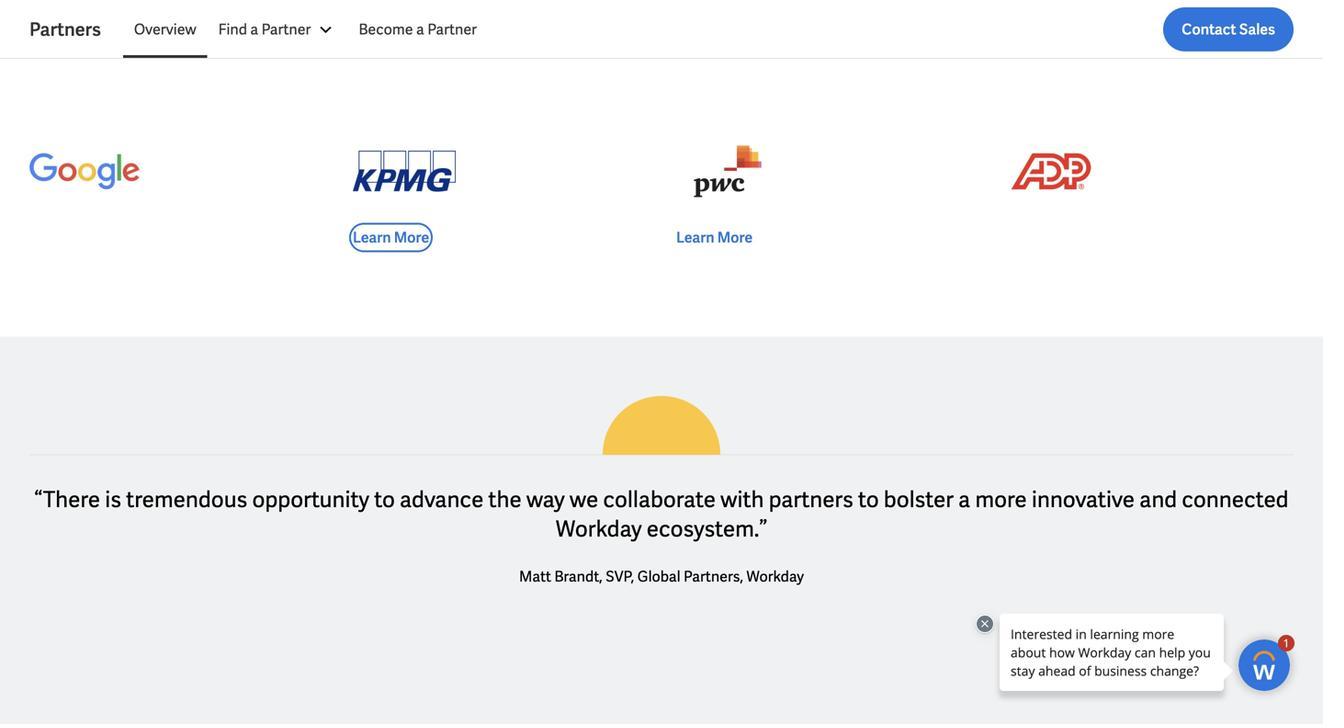 Task type: locate. For each thing, give the bounding box(es) containing it.
a right the find
[[250, 20, 258, 39]]

partner
[[262, 20, 311, 39], [428, 20, 477, 39]]

2 partner from the left
[[428, 20, 477, 39]]

0 horizontal spatial a
[[250, 20, 258, 39]]

1 horizontal spatial a
[[416, 20, 425, 39]]

2 horizontal spatial a
[[959, 485, 971, 514]]

learn
[[29, 7, 68, 27], [353, 228, 391, 247], [677, 228, 715, 247]]

matt
[[519, 567, 552, 586]]

0 horizontal spatial learn
[[29, 7, 68, 27]]

1 horizontal spatial more
[[394, 228, 429, 247]]

more left overview
[[71, 7, 106, 27]]

more down pwc image
[[718, 228, 753, 247]]

1 horizontal spatial learn more link
[[353, 227, 429, 249]]

become a partner
[[359, 20, 477, 39]]

0 horizontal spatial to
[[374, 485, 395, 514]]

workday down "we"
[[556, 515, 642, 543]]

workday inside "there is tremendous opportunity to advance the way we collaborate with partners to bolster a more innovative and connected workday ecosystem."
[[556, 515, 642, 543]]

a inside popup button
[[250, 20, 258, 39]]

with
[[721, 485, 764, 514]]

1 to from the left
[[374, 485, 395, 514]]

list
[[123, 7, 1294, 51]]

1 partner from the left
[[262, 20, 311, 39]]

more for aws image
[[394, 228, 429, 247]]

1 horizontal spatial learn more
[[353, 228, 429, 247]]

partner inside popup button
[[262, 20, 311, 39]]

advance
[[400, 485, 484, 514]]

learn more link for pwc image
[[677, 227, 753, 249]]

0 horizontal spatial learn more link
[[29, 6, 106, 28]]

2 to from the left
[[859, 485, 879, 514]]

a for become
[[416, 20, 425, 39]]

learn more link for aws image
[[353, 227, 429, 249]]

contact
[[1182, 20, 1237, 39]]

partner right become
[[428, 20, 477, 39]]

2 horizontal spatial more
[[718, 228, 753, 247]]

menu
[[123, 7, 488, 51]]

learn more for learn more link related to pwc image
[[677, 228, 753, 247]]

partner right the find
[[262, 20, 311, 39]]

to
[[374, 485, 395, 514], [859, 485, 879, 514]]

more
[[71, 7, 106, 27], [394, 228, 429, 247], [718, 228, 753, 247]]

more down aws image
[[394, 228, 429, 247]]

2 horizontal spatial learn
[[677, 228, 715, 247]]

0 horizontal spatial workday
[[556, 515, 642, 543]]

to left the advance
[[374, 485, 395, 514]]

1 horizontal spatial to
[[859, 485, 879, 514]]

partners
[[29, 17, 101, 41]]

become a partner link
[[348, 7, 488, 51]]

overview link
[[123, 7, 207, 51]]

1 horizontal spatial partner
[[428, 20, 477, 39]]

0 vertical spatial workday
[[556, 515, 642, 543]]

partners,
[[684, 567, 744, 586]]

1 horizontal spatial workday
[[747, 567, 804, 586]]

0 horizontal spatial partner
[[262, 20, 311, 39]]

1 horizontal spatial learn
[[353, 228, 391, 247]]

opportunity
[[252, 485, 370, 514]]

overview
[[134, 20, 196, 39]]

a for find
[[250, 20, 258, 39]]

learn for learn more link related to pwc image
[[677, 228, 715, 247]]

2 horizontal spatial learn more link
[[677, 227, 753, 249]]

learn more for left learn more link
[[29, 7, 106, 27]]

2 horizontal spatial learn more
[[677, 228, 753, 247]]

0 horizontal spatial learn more
[[29, 7, 106, 27]]

find a partner
[[218, 20, 311, 39]]

learn more
[[29, 7, 106, 27], [353, 228, 429, 247], [677, 228, 753, 247]]

a
[[250, 20, 258, 39], [416, 20, 425, 39], [959, 485, 971, 514]]

workday right partners,
[[747, 567, 804, 586]]

workday
[[556, 515, 642, 543], [747, 567, 804, 586]]

learn more link
[[29, 6, 106, 28], [353, 227, 429, 249], [677, 227, 753, 249]]

0 horizontal spatial more
[[71, 7, 106, 27]]

a right become
[[416, 20, 425, 39]]

more
[[976, 485, 1027, 514]]

to left bolster
[[859, 485, 879, 514]]

learn for aws image learn more link
[[353, 228, 391, 247]]

a left the more
[[959, 485, 971, 514]]

and
[[1140, 485, 1178, 514]]



Task type: vqa. For each thing, say whether or not it's contained in the screenshot.
right to
yes



Task type: describe. For each thing, give the bounding box(es) containing it.
aws image
[[353, 146, 456, 197]]

learn for left learn more link
[[29, 7, 68, 27]]

we
[[570, 485, 599, 514]]

find
[[218, 20, 247, 39]]

a inside "there is tremendous opportunity to advance the way we collaborate with partners to bolster a more innovative and connected workday ecosystem."
[[959, 485, 971, 514]]

partners link
[[29, 17, 123, 42]]

the
[[489, 485, 522, 514]]

find a partner button
[[207, 7, 348, 51]]

become
[[359, 20, 413, 39]]

collaborate
[[603, 485, 716, 514]]

is
[[105, 485, 121, 514]]

more for pwc image
[[718, 228, 753, 247]]

partner for find a partner
[[262, 20, 311, 39]]

svp,
[[606, 567, 635, 586]]

sales
[[1240, 20, 1276, 39]]

bolster
[[884, 485, 954, 514]]

partners
[[769, 485, 854, 514]]

pwc image
[[677, 146, 780, 197]]

"there
[[34, 485, 100, 514]]

innovative
[[1032, 485, 1135, 514]]

adp image
[[1000, 146, 1103, 197]]

contact sales
[[1182, 20, 1276, 39]]

ecosystem."
[[647, 515, 768, 543]]

"there is tremendous opportunity to advance the way we collaborate with partners to bolster a more innovative and connected workday ecosystem."
[[34, 485, 1289, 543]]

connected
[[1183, 485, 1289, 514]]

1 vertical spatial workday
[[747, 567, 804, 586]]

list containing overview
[[123, 7, 1294, 51]]

brandt,
[[555, 567, 603, 586]]

way
[[527, 485, 565, 514]]

tremendous
[[126, 485, 248, 514]]

matt brandt, svp, global partners, workday
[[519, 567, 804, 586]]

partner for become a partner
[[428, 20, 477, 39]]

google image
[[29, 146, 140, 197]]

learn more for aws image learn more link
[[353, 228, 429, 247]]

menu containing overview
[[123, 7, 488, 51]]

contact sales link
[[1164, 7, 1294, 51]]

global
[[638, 567, 681, 586]]



